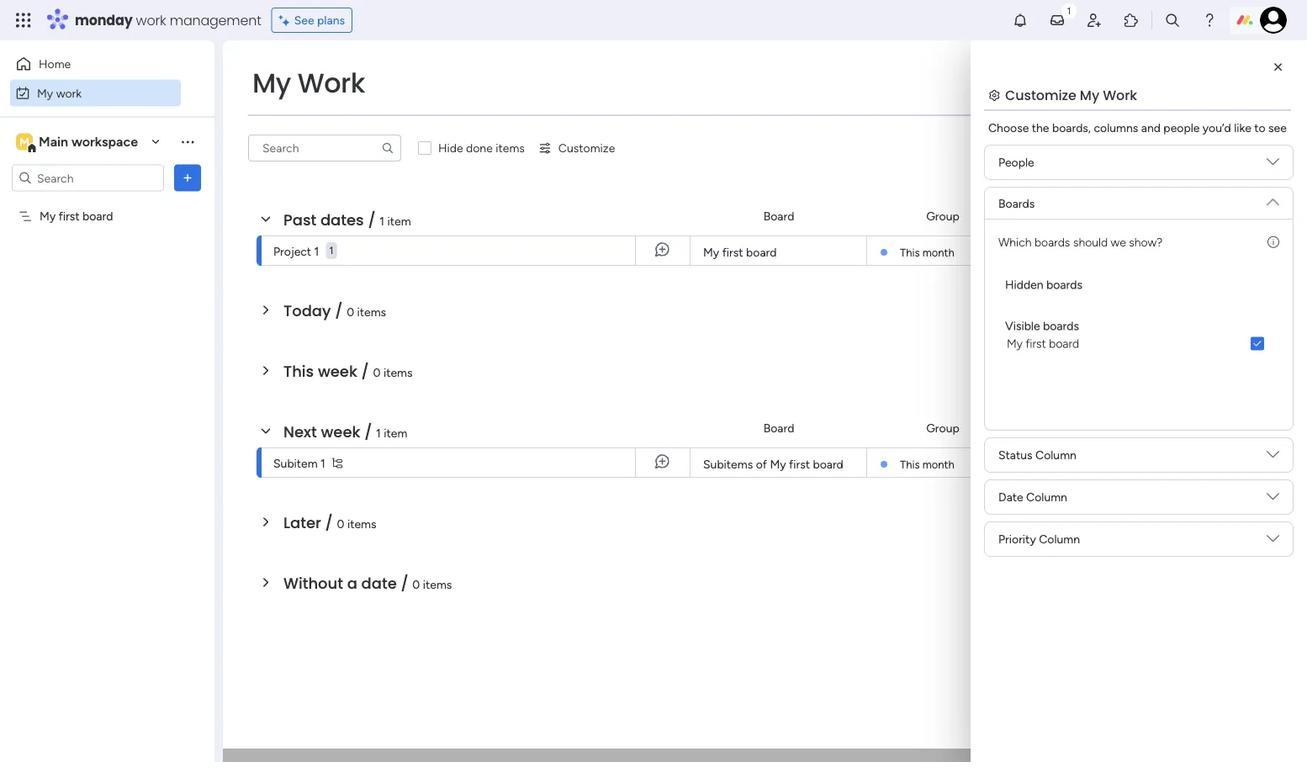 Task type: vqa. For each thing, say whether or not it's contained in the screenshot.
1 within the Past dates / 1 item
yes



Task type: describe. For each thing, give the bounding box(es) containing it.
notifications image
[[1012, 12, 1029, 29]]

/ right dates
[[368, 209, 376, 230]]

my first board inside list box
[[40, 209, 113, 223]]

subitem 1
[[273, 456, 325, 470]]

later / 0 items
[[283, 512, 376, 533]]

my inside button
[[37, 86, 53, 100]]

show?
[[1129, 235, 1163, 249]]

first inside "link"
[[722, 245, 743, 260]]

column for priority column
[[1039, 532, 1080, 547]]

1 inside 1 button
[[329, 244, 333, 257]]

search everything image
[[1164, 12, 1181, 29]]

date for next week /
[[1166, 421, 1191, 435]]

first inside list box
[[59, 209, 80, 223]]

my work button
[[10, 79, 181, 106]]

choose the boards, columns and people you'd like to see
[[988, 121, 1287, 135]]

group for next week /
[[926, 421, 960, 435]]

Filter dashboard by text search field
[[248, 135, 401, 162]]

board for next week /
[[764, 421, 794, 435]]

statu for past dates /
[[1279, 209, 1307, 223]]

week for next
[[321, 421, 360, 442]]

1 horizontal spatial work
[[1103, 85, 1137, 104]]

16
[[1187, 244, 1198, 257]]

like
[[1234, 121, 1252, 135]]

1 image
[[1062, 1, 1077, 20]]

2 working  from the top
[[1261, 456, 1307, 471]]

workspace selection element
[[16, 132, 140, 154]]

items right done at the left top of the page
[[496, 141, 525, 155]]

customize for customize my work
[[1005, 85, 1077, 104]]

people
[[1164, 121, 1200, 135]]

work for my
[[56, 86, 82, 100]]

choose
[[988, 121, 1029, 135]]

status
[[999, 448, 1033, 462]]

search image
[[381, 141, 395, 155]]

which boards should we show?
[[999, 235, 1163, 249]]

apps image
[[1123, 12, 1140, 29]]

list box containing hidden boards
[[999, 257, 1279, 363]]

home
[[39, 57, 71, 71]]

dapulse dropdown down arrow image for priority column
[[1267, 533, 1279, 552]]

subitems of my first board link
[[701, 448, 856, 479]]

status column
[[999, 448, 1077, 462]]

dapulse dropdown down arrow image for people
[[1267, 156, 1279, 175]]

which
[[999, 235, 1032, 249]]

Search in workspace field
[[35, 168, 140, 188]]

0 inside today / 0 items
[[347, 305, 354, 319]]

items inside the later / 0 items
[[347, 517, 376, 531]]

and
[[1141, 121, 1161, 135]]

help image
[[1201, 12, 1218, 29]]

people for past dates /
[[1051, 209, 1087, 223]]

nov
[[1164, 244, 1184, 257]]

board inside 'link'
[[813, 457, 844, 472]]

project
[[273, 244, 311, 258]]

should
[[1073, 235, 1108, 249]]

1 month from the top
[[923, 246, 955, 259]]

/ right later
[[325, 512, 333, 533]]

subitems of my first board
[[703, 457, 844, 472]]

/ down this week / 0 items at left
[[364, 421, 372, 442]]

visible boards heading
[[1005, 317, 1079, 335]]

column for status column
[[1036, 448, 1077, 462]]

you'd
[[1203, 121, 1231, 135]]

/ up next week / 1 item
[[361, 360, 369, 382]]

invite members image
[[1086, 12, 1103, 29]]

dapulse dropdown down arrow image for boards
[[1267, 189, 1279, 208]]

item for past dates /
[[387, 214, 411, 228]]

work for monday
[[136, 11, 166, 29]]

board inside the visible boards my first board
[[1049, 336, 1079, 351]]

plans
[[317, 13, 345, 27]]

select product image
[[15, 12, 32, 29]]

week for this
[[318, 360, 357, 382]]

this week / 0 items
[[283, 360, 413, 382]]

visible boards my first board
[[1005, 319, 1079, 351]]

my inside "link"
[[703, 245, 719, 260]]

item for next week /
[[384, 426, 407, 440]]

v2 subitems open image
[[332, 458, 342, 468]]

hide done items
[[438, 141, 525, 155]]

dates
[[320, 209, 364, 230]]

next week / 1 item
[[283, 421, 407, 442]]

done
[[466, 141, 493, 155]]

later
[[283, 512, 321, 533]]

date for past dates /
[[1166, 209, 1191, 223]]

my first board link
[[701, 236, 856, 267]]

2 vertical spatial date
[[999, 490, 1023, 504]]

my first board inside "link"
[[703, 245, 777, 260]]

customize for customize
[[558, 141, 615, 155]]

management
[[170, 11, 261, 29]]

board for past dates /
[[764, 209, 794, 223]]

statu for next week /
[[1279, 421, 1307, 435]]

the
[[1032, 121, 1049, 135]]

first inside the visible boards my first board
[[1026, 336, 1046, 351]]

options image
[[179, 170, 196, 186]]

boards for visible
[[1043, 319, 1079, 333]]

see
[[294, 13, 314, 27]]

see plans
[[294, 13, 345, 27]]



Task type: locate. For each thing, give the bounding box(es) containing it.
people
[[999, 155, 1034, 170], [1051, 209, 1087, 223], [1051, 421, 1087, 435]]

0 vertical spatial customize
[[1005, 85, 1077, 104]]

0 vertical spatial working
[[1261, 244, 1304, 259]]

month left "status"
[[923, 458, 955, 471]]

people up which boards should we show?
[[1051, 209, 1087, 223]]

0 horizontal spatial work
[[298, 64, 365, 102]]

2 statu from the top
[[1279, 421, 1307, 435]]

None search field
[[248, 135, 401, 162]]

1 vertical spatial this month
[[900, 458, 955, 471]]

0 right date
[[413, 577, 420, 591]]

1 down dates
[[329, 244, 333, 257]]

work right monday
[[136, 11, 166, 29]]

priority
[[999, 532, 1036, 547]]

1 down this week / 0 items at left
[[376, 426, 381, 440]]

without
[[283, 572, 343, 594]]

next
[[283, 421, 317, 442]]

project 1
[[273, 244, 319, 258]]

1 vertical spatial working 
[[1261, 456, 1307, 471]]

statu
[[1279, 209, 1307, 223], [1279, 421, 1307, 435]]

0 vertical spatial my first board
[[40, 209, 113, 223]]

workspace options image
[[179, 133, 196, 150]]

month
[[923, 246, 955, 259], [923, 458, 955, 471]]

date column
[[999, 490, 1067, 504]]

date
[[361, 572, 397, 594]]

column right "status"
[[1036, 448, 1077, 462]]

inbox image
[[1049, 12, 1066, 29]]

0
[[347, 305, 354, 319], [373, 365, 381, 379], [337, 517, 344, 531], [413, 577, 420, 591]]

my inside the visible boards my first board
[[1007, 336, 1023, 351]]

1 group from the top
[[926, 209, 960, 223]]

first
[[59, 209, 80, 223], [722, 245, 743, 260], [1026, 336, 1046, 351], [789, 457, 810, 472]]

customize inside button
[[558, 141, 615, 155]]

2 group from the top
[[926, 421, 960, 435]]

1 vertical spatial customize
[[558, 141, 615, 155]]

board inside "link"
[[746, 245, 777, 260]]

1 working  from the top
[[1261, 244, 1307, 259]]

home button
[[10, 50, 181, 77]]

1 vertical spatial work
[[56, 86, 82, 100]]

2 month from the top
[[923, 458, 955, 471]]

today
[[283, 300, 331, 321]]

1 this month from the top
[[900, 246, 955, 259]]

subitem
[[273, 456, 318, 470]]

1 vertical spatial people
[[1051, 209, 1087, 223]]

week
[[318, 360, 357, 382], [321, 421, 360, 442]]

0 inside the later / 0 items
[[337, 517, 344, 531]]

main content
[[223, 40, 1307, 762]]

boards right which
[[1035, 235, 1070, 249]]

v2 overdue deadline image
[[1126, 243, 1139, 259]]

1 board from the top
[[764, 209, 794, 223]]

1 vertical spatial dapulse dropdown down arrow image
[[1267, 533, 1279, 552]]

0 vertical spatial group
[[926, 209, 960, 223]]

group
[[926, 209, 960, 223], [926, 421, 960, 435]]

see plans button
[[271, 8, 353, 33]]

item right dates
[[387, 214, 411, 228]]

people down choose
[[999, 155, 1034, 170]]

1 vertical spatial month
[[923, 458, 955, 471]]

month left which
[[923, 246, 955, 259]]

dapulse dropdown down arrow image for status column
[[1267, 449, 1279, 467]]

dapulse dropdown down arrow image for date column
[[1267, 491, 1279, 510]]

without a date / 0 items
[[283, 572, 452, 594]]

my first board
[[40, 209, 113, 223], [703, 245, 777, 260]]

subitems
[[703, 457, 753, 472]]

1 horizontal spatial customize
[[1005, 85, 1077, 104]]

1 horizontal spatial my first board
[[703, 245, 777, 260]]

0 up next week / 1 item
[[373, 365, 381, 379]]

2 board from the top
[[764, 421, 794, 435]]

0 vertical spatial date
[[1166, 209, 1191, 223]]

0 right later
[[337, 517, 344, 531]]

boards inside heading
[[1047, 278, 1083, 292]]

nov 16
[[1164, 244, 1198, 257]]

dapulse dropdown down arrow image
[[1267, 189, 1279, 208], [1267, 533, 1279, 552]]

see
[[1269, 121, 1287, 135]]

boards right the hidden
[[1047, 278, 1083, 292]]

boards,
[[1052, 121, 1091, 135]]

week down today / 0 items
[[318, 360, 357, 382]]

1 statu from the top
[[1279, 209, 1307, 223]]

1 vertical spatial date
[[1166, 421, 1191, 435]]

my first board list box
[[0, 199, 215, 458]]

0 vertical spatial working 
[[1261, 244, 1307, 259]]

option
[[0, 201, 215, 204]]

/
[[368, 209, 376, 230], [335, 300, 343, 321], [361, 360, 369, 382], [364, 421, 372, 442], [325, 512, 333, 533], [401, 572, 409, 594]]

board up subitems of my first board 'link'
[[764, 421, 794, 435]]

boards inside the visible boards my first board
[[1043, 319, 1079, 333]]

items right later
[[347, 517, 376, 531]]

1 vertical spatial board
[[764, 421, 794, 435]]

0 vertical spatial work
[[136, 11, 166, 29]]

this month
[[900, 246, 955, 259], [900, 458, 955, 471]]

priority column
[[999, 532, 1080, 547]]

hidden boards
[[1005, 278, 1083, 292]]

1 left v2 subitems open image
[[321, 456, 325, 470]]

first inside 'link'
[[789, 457, 810, 472]]

group for past dates /
[[926, 209, 960, 223]]

column right the priority
[[1039, 532, 1080, 547]]

customize
[[1005, 85, 1077, 104], [558, 141, 615, 155]]

0 vertical spatial week
[[318, 360, 357, 382]]

0 vertical spatial month
[[923, 246, 955, 259]]

items inside the without a date / 0 items
[[423, 577, 452, 591]]

0 vertical spatial this
[[900, 246, 920, 259]]

1 vertical spatial week
[[321, 421, 360, 442]]

week up v2 subitems open image
[[321, 421, 360, 442]]

0 horizontal spatial work
[[56, 86, 82, 100]]

0 horizontal spatial my first board
[[40, 209, 113, 223]]

1 vertical spatial item
[[384, 426, 407, 440]]

2 vertical spatial this
[[900, 458, 920, 471]]

1 vertical spatial column
[[1026, 490, 1067, 504]]

2 dapulse dropdown down arrow image from the top
[[1267, 533, 1279, 552]]

items inside this week / 0 items
[[384, 365, 413, 379]]

boards for hidden
[[1047, 278, 1083, 292]]

m
[[19, 135, 29, 149]]

2 working from the top
[[1261, 456, 1304, 471]]

main content containing past dates /
[[223, 40, 1307, 762]]

visible
[[1005, 319, 1040, 333]]

a
[[347, 572, 357, 594]]

1 vertical spatial my first board
[[703, 245, 777, 260]]

work up columns
[[1103, 85, 1137, 104]]

1 inside 'past dates / 1 item'
[[380, 214, 385, 228]]

0 vertical spatial item
[[387, 214, 411, 228]]

2 vertical spatial dapulse dropdown down arrow image
[[1267, 491, 1279, 510]]

main
[[39, 134, 68, 150]]

0 vertical spatial column
[[1036, 448, 1077, 462]]

date
[[1166, 209, 1191, 223], [1166, 421, 1191, 435], [999, 490, 1023, 504]]

item inside 'past dates / 1 item'
[[387, 214, 411, 228]]

0 vertical spatial people
[[999, 155, 1034, 170]]

customize button
[[532, 135, 622, 162]]

0 vertical spatial dapulse dropdown down arrow image
[[1267, 156, 1279, 175]]

working
[[1261, 244, 1304, 259], [1261, 456, 1304, 471]]

column up priority column on the right bottom of page
[[1026, 490, 1067, 504]]

1 left 1 button
[[314, 244, 319, 258]]

to
[[1254, 121, 1266, 135]]

2 this month from the top
[[900, 458, 955, 471]]

past dates / 1 item
[[283, 209, 411, 230]]

my
[[252, 64, 291, 102], [1080, 85, 1100, 104], [37, 86, 53, 100], [40, 209, 56, 223], [703, 245, 719, 260], [1007, 336, 1023, 351], [770, 457, 786, 472]]

1 horizontal spatial work
[[136, 11, 166, 29]]

2 vertical spatial boards
[[1043, 319, 1079, 333]]

column for date column
[[1026, 490, 1067, 504]]

customize my work
[[1005, 85, 1137, 104]]

work
[[136, 11, 166, 29], [56, 86, 82, 100]]

board
[[82, 209, 113, 223], [746, 245, 777, 260], [1049, 336, 1079, 351], [813, 457, 844, 472]]

boards right 'visible'
[[1043, 319, 1079, 333]]

work down home
[[56, 86, 82, 100]]

0 horizontal spatial customize
[[558, 141, 615, 155]]

column
[[1036, 448, 1077, 462], [1026, 490, 1067, 504], [1039, 532, 1080, 547]]

items
[[496, 141, 525, 155], [357, 305, 386, 319], [384, 365, 413, 379], [347, 517, 376, 531], [423, 577, 452, 591]]

columns
[[1094, 121, 1138, 135]]

/ right date
[[401, 572, 409, 594]]

1 right dates
[[380, 214, 385, 228]]

1 vertical spatial boards
[[1047, 278, 1083, 292]]

1 inside next week / 1 item
[[376, 426, 381, 440]]

0 vertical spatial dapulse dropdown down arrow image
[[1267, 189, 1279, 208]]

1 vertical spatial statu
[[1279, 421, 1307, 435]]

1 vertical spatial working
[[1261, 456, 1304, 471]]

1 dapulse dropdown down arrow image from the top
[[1267, 156, 1279, 175]]

monday work management
[[75, 11, 261, 29]]

1 vertical spatial dapulse dropdown down arrow image
[[1267, 449, 1279, 467]]

people for next week /
[[1051, 421, 1087, 435]]

items right date
[[423, 577, 452, 591]]

v2 info image
[[1268, 233, 1279, 251]]

0 vertical spatial statu
[[1279, 209, 1307, 223]]

0 inside the without a date / 0 items
[[413, 577, 420, 591]]

my inside 'link'
[[770, 457, 786, 472]]

we
[[1111, 235, 1126, 249]]

work down plans
[[298, 64, 365, 102]]

hidden
[[1005, 278, 1044, 292]]

item inside next week / 1 item
[[384, 426, 407, 440]]

0 vertical spatial board
[[764, 209, 794, 223]]

board
[[764, 209, 794, 223], [764, 421, 794, 435]]

2 vertical spatial column
[[1039, 532, 1080, 547]]

people up the status column
[[1051, 421, 1087, 435]]

monday
[[75, 11, 133, 29]]

2 dapulse dropdown down arrow image from the top
[[1267, 449, 1279, 467]]

1 dapulse dropdown down arrow image from the top
[[1267, 189, 1279, 208]]

working 
[[1261, 244, 1307, 259], [1261, 456, 1307, 471]]

john smith image
[[1260, 7, 1287, 34]]

items up next week / 1 item
[[384, 365, 413, 379]]

1 vertical spatial this
[[283, 360, 314, 382]]

work
[[298, 64, 365, 102], [1103, 85, 1137, 104]]

hidden boards heading
[[1005, 276, 1083, 294]]

0 vertical spatial this month
[[900, 246, 955, 259]]

0 vertical spatial boards
[[1035, 235, 1070, 249]]

board up my first board "link"
[[764, 209, 794, 223]]

1 vertical spatial group
[[926, 421, 960, 435]]

/ right today
[[335, 300, 343, 321]]

1 button
[[326, 236, 337, 266]]

0 right today
[[347, 305, 354, 319]]

main workspace
[[39, 134, 138, 150]]

items up this week / 0 items at left
[[357, 305, 386, 319]]

list box
[[999, 257, 1279, 363]]

of
[[756, 457, 767, 472]]

workspace image
[[16, 132, 33, 151]]

dapulse dropdown down arrow image
[[1267, 156, 1279, 175], [1267, 449, 1279, 467], [1267, 491, 1279, 510]]

today / 0 items
[[283, 300, 386, 321]]

0 inside this week / 0 items
[[373, 365, 381, 379]]

hide
[[438, 141, 463, 155]]

item down this week / 0 items at left
[[384, 426, 407, 440]]

boards
[[1035, 235, 1070, 249], [1047, 278, 1083, 292], [1043, 319, 1079, 333]]

past
[[283, 209, 316, 230]]

1
[[380, 214, 385, 228], [314, 244, 319, 258], [329, 244, 333, 257], [376, 426, 381, 440], [321, 456, 325, 470]]

items inside today / 0 items
[[357, 305, 386, 319]]

my work
[[37, 86, 82, 100]]

1 working from the top
[[1261, 244, 1304, 259]]

item
[[387, 214, 411, 228], [384, 426, 407, 440]]

workspace
[[71, 134, 138, 150]]

my work
[[252, 64, 365, 102]]

3 dapulse dropdown down arrow image from the top
[[1267, 491, 1279, 510]]

boards for which
[[1035, 235, 1070, 249]]

2 vertical spatial people
[[1051, 421, 1087, 435]]

boards
[[999, 196, 1035, 210]]

work inside button
[[56, 86, 82, 100]]

this
[[900, 246, 920, 259], [283, 360, 314, 382], [900, 458, 920, 471]]



